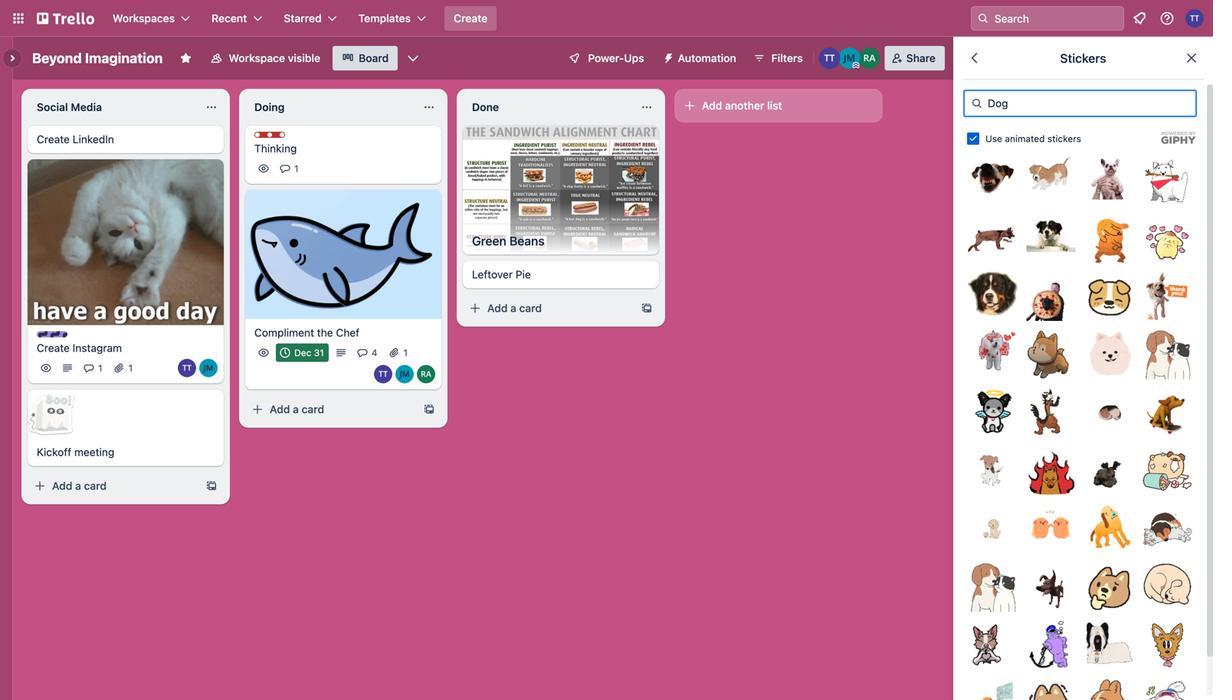 Task type: vqa. For each thing, say whether or not it's contained in the screenshot.
Create Button
yes



Task type: describe. For each thing, give the bounding box(es) containing it.
beans
[[510, 234, 545, 248]]

power-ups button
[[557, 46, 653, 71]]

add for social media
[[52, 480, 72, 493]]

add a card for done
[[487, 302, 542, 315]]

1 down instagram
[[98, 363, 102, 374]]

kickoff meeting link
[[37, 445, 215, 460]]

open information menu image
[[1159, 11, 1175, 26]]

dec 31
[[294, 348, 324, 358]]

card for social media
[[84, 480, 107, 493]]

jeremy miller (jeremymiller198) image for topmost ruby anderson (rubyanderson7) icon
[[839, 48, 860, 69]]

terry turtle (terryturtle) image for jeremy miller (jeremymiller198) icon corresponding to topmost ruby anderson (rubyanderson7) icon
[[819, 48, 840, 69]]

create linkedin
[[37, 133, 114, 146]]

green beans
[[472, 234, 545, 248]]

workspaces
[[113, 12, 175, 25]]

workspace visible
[[229, 52, 320, 64]]

ups
[[624, 52, 644, 64]]

pie
[[516, 268, 531, 281]]

add a card button for social media
[[28, 474, 199, 499]]

star or unstar board image
[[180, 52, 192, 64]]

pete ghost image
[[26, 390, 75, 439]]

linkedin
[[73, 133, 114, 146]]

list
[[767, 99, 782, 112]]

share button
[[885, 46, 945, 71]]

chef
[[336, 326, 360, 339]]

filters
[[772, 52, 803, 64]]

filters button
[[749, 46, 807, 71]]

power-ups
[[588, 52, 644, 64]]

the
[[317, 326, 333, 339]]

4
[[371, 348, 377, 358]]

create from template… image
[[205, 480, 218, 493]]

social media
[[37, 101, 102, 113]]

stickers
[[1047, 133, 1081, 144]]

0 horizontal spatial jeremy miller (jeremymiller198) image
[[199, 359, 218, 378]]

create instagram
[[37, 342, 122, 355]]

recent button
[[202, 6, 272, 31]]

search image
[[977, 12, 989, 25]]

thoughts thinking
[[254, 133, 312, 155]]

thinking
[[254, 142, 297, 155]]

kickoff meeting
[[37, 446, 114, 459]]

back to home image
[[37, 6, 94, 31]]

0 notifications image
[[1130, 9, 1149, 28]]

jeremy miller (jeremymiller198) image for ruby anderson (rubyanderson7) icon to the left
[[395, 365, 414, 384]]

use
[[986, 133, 1002, 144]]

Social Media text field
[[28, 95, 196, 120]]

1 right 4
[[403, 348, 408, 358]]

share
[[906, 52, 936, 64]]

beyond
[[32, 50, 82, 66]]

a for doing
[[293, 403, 299, 416]]

Board name text field
[[25, 46, 170, 71]]

Search field
[[971, 6, 1124, 31]]

customize views image
[[406, 51, 421, 66]]

add another list
[[702, 99, 782, 112]]

automation
[[678, 52, 736, 64]]

create instagram link
[[37, 341, 215, 356]]

templates
[[358, 12, 411, 25]]

board link
[[333, 46, 398, 71]]

leftover pie
[[472, 268, 531, 281]]

compliment the chef link
[[254, 325, 432, 341]]

Dec 31 checkbox
[[276, 344, 329, 362]]

use animated stickers
[[986, 133, 1081, 144]]

green
[[472, 234, 506, 248]]

leftover
[[472, 268, 513, 281]]



Task type: locate. For each thing, give the bounding box(es) containing it.
card down dec 31
[[302, 403, 324, 416]]

this member is an admin of this board. image
[[853, 62, 860, 69]]

0 horizontal spatial card
[[84, 480, 107, 493]]

2 horizontal spatial card
[[519, 302, 542, 315]]

0 horizontal spatial a
[[75, 480, 81, 493]]

sm image inside the automation "button"
[[656, 46, 678, 67]]

0 vertical spatial create
[[454, 12, 488, 25]]

ruby anderson (rubyanderson7) image
[[859, 48, 880, 69], [417, 365, 435, 384]]

1 down create instagram 'link'
[[128, 363, 133, 374]]

2 horizontal spatial a
[[510, 302, 516, 315]]

a for done
[[510, 302, 516, 315]]

visible
[[288, 52, 320, 64]]

add another list button
[[674, 89, 883, 123]]

done
[[472, 101, 499, 113]]

add a card down kickoff meeting
[[52, 480, 107, 493]]

add a card button for done
[[463, 296, 635, 321]]

1 horizontal spatial card
[[302, 403, 324, 416]]

0 horizontal spatial create from template… image
[[423, 403, 435, 416]]

workspace
[[229, 52, 285, 64]]

kickoff
[[37, 446, 71, 459]]

a down dec 31 "option"
[[293, 403, 299, 416]]

create for create
[[454, 12, 488, 25]]

add down 'leftover pie' on the top of the page
[[487, 302, 508, 315]]

create inside 'link'
[[37, 342, 70, 355]]

compliment
[[254, 326, 314, 339]]

add a card button down leftover pie link on the top of the page
[[463, 296, 635, 321]]

meeting
[[74, 446, 114, 459]]

terry turtle (terryturtle) image inside primary 'element'
[[1186, 9, 1204, 28]]

0 vertical spatial card
[[519, 302, 542, 315]]

card
[[519, 302, 542, 315], [302, 403, 324, 416], [84, 480, 107, 493]]

1 vertical spatial sm image
[[969, 96, 985, 111]]

1 vertical spatial card
[[302, 403, 324, 416]]

jeremy miller (jeremymiller198) image
[[839, 48, 860, 69], [199, 359, 218, 378], [395, 365, 414, 384]]

beyond imagination
[[32, 50, 163, 66]]

add a card button for doing
[[245, 397, 417, 422]]

2 vertical spatial create
[[37, 342, 70, 355]]

green beans link
[[463, 227, 659, 255]]

add for done
[[487, 302, 508, 315]]

add a card button down 31
[[245, 397, 417, 422]]

0 vertical spatial ruby anderson (rubyanderson7) image
[[859, 48, 880, 69]]

add a card for social media
[[52, 480, 107, 493]]

0 horizontal spatial ruby anderson (rubyanderson7) image
[[417, 365, 435, 384]]

create from template… image
[[641, 302, 653, 315], [423, 403, 435, 416]]

workspace visible button
[[201, 46, 330, 71]]

add a card
[[487, 302, 542, 315], [270, 403, 324, 416], [52, 480, 107, 493]]

1
[[294, 163, 299, 174], [403, 348, 408, 358], [98, 363, 102, 374], [128, 363, 133, 374]]

create from template… image for done
[[641, 302, 653, 315]]

workspaces button
[[103, 6, 199, 31]]

1 horizontal spatial sm image
[[969, 96, 985, 111]]

add
[[702, 99, 722, 112], [487, 302, 508, 315], [270, 403, 290, 416], [52, 480, 72, 493]]

terry turtle (terryturtle) image down 4
[[374, 365, 392, 384]]

31
[[314, 348, 324, 358]]

0 vertical spatial add a card button
[[463, 296, 635, 321]]

imagination
[[85, 50, 163, 66]]

Doing text field
[[245, 95, 414, 120]]

board
[[359, 52, 389, 64]]

2 horizontal spatial jeremy miller (jeremymiller198) image
[[839, 48, 860, 69]]

color: purple, title: none image
[[37, 332, 67, 338]]

2 vertical spatial add a card button
[[28, 474, 199, 499]]

create from template… image for doing
[[423, 403, 435, 416]]

dec
[[294, 348, 311, 358]]

recent
[[212, 12, 247, 25]]

stickers
[[1060, 51, 1106, 66]]

Done text field
[[463, 95, 631, 120]]

a down 'pie'
[[510, 302, 516, 315]]

compliment the chef
[[254, 326, 360, 339]]

0 vertical spatial sm image
[[656, 46, 678, 67]]

2 vertical spatial add a card
[[52, 480, 107, 493]]

a for social media
[[75, 480, 81, 493]]

add a card down 'pie'
[[487, 302, 542, 315]]

templates button
[[349, 6, 435, 31]]

add down 'kickoff'
[[52, 480, 72, 493]]

2 vertical spatial a
[[75, 480, 81, 493]]

terry turtle (terryturtle) image for the left jeremy miller (jeremymiller198) icon
[[178, 359, 196, 378]]

power-
[[588, 52, 624, 64]]

0 vertical spatial add a card
[[487, 302, 542, 315]]

1 vertical spatial ruby anderson (rubyanderson7) image
[[417, 365, 435, 384]]

create for create linkedin
[[37, 133, 70, 146]]

thinking link
[[254, 141, 432, 156]]

primary element
[[0, 0, 1213, 37]]

another
[[725, 99, 764, 112]]

add a card button down "kickoff meeting" link
[[28, 474, 199, 499]]

terry turtle (terryturtle) image
[[1186, 9, 1204, 28], [819, 48, 840, 69], [178, 359, 196, 378], [374, 365, 392, 384]]

animated
[[1005, 133, 1045, 144]]

add a card for doing
[[270, 403, 324, 416]]

social
[[37, 101, 68, 113]]

a down kickoff meeting
[[75, 480, 81, 493]]

sm image
[[656, 46, 678, 67], [969, 96, 985, 111]]

1 horizontal spatial jeremy miller (jeremymiller198) image
[[395, 365, 414, 384]]

add down dec 31 "option"
[[270, 403, 290, 416]]

0 horizontal spatial add a card button
[[28, 474, 199, 499]]

1 vertical spatial a
[[293, 403, 299, 416]]

0 horizontal spatial sm image
[[656, 46, 678, 67]]

create linkedin link
[[37, 132, 215, 147]]

color: bold red, title: "thoughts" element
[[254, 132, 312, 143]]

1 horizontal spatial a
[[293, 403, 299, 416]]

0 vertical spatial a
[[510, 302, 516, 315]]

terry turtle (terryturtle) image down create instagram 'link'
[[178, 359, 196, 378]]

create
[[454, 12, 488, 25], [37, 133, 70, 146], [37, 342, 70, 355]]

terry turtle (terryturtle) image for jeremy miller (jeremymiller198) icon associated with ruby anderson (rubyanderson7) icon to the left
[[374, 365, 392, 384]]

1 vertical spatial create from template… image
[[423, 403, 435, 416]]

1 horizontal spatial add a card
[[270, 403, 324, 416]]

a
[[510, 302, 516, 315], [293, 403, 299, 416], [75, 480, 81, 493]]

add a card down dec 31 "option"
[[270, 403, 324, 416]]

1 horizontal spatial add a card button
[[245, 397, 417, 422]]

add inside button
[[702, 99, 722, 112]]

card down 'pie'
[[519, 302, 542, 315]]

doing
[[254, 101, 285, 113]]

terry turtle (terryturtle) image right open information menu image
[[1186, 9, 1204, 28]]

1 vertical spatial add a card
[[270, 403, 324, 416]]

terry turtle (terryturtle) image left 'this member is an admin of this board.' 'image'
[[819, 48, 840, 69]]

2 horizontal spatial add a card button
[[463, 296, 635, 321]]

Search GIPHY text field
[[963, 90, 1197, 117]]

2 horizontal spatial add a card
[[487, 302, 542, 315]]

1 down thoughts thinking
[[294, 163, 299, 174]]

media
[[71, 101, 102, 113]]

card for doing
[[302, 403, 324, 416]]

0 vertical spatial create from template… image
[[641, 302, 653, 315]]

automation button
[[656, 46, 745, 71]]

leftover pie link
[[472, 267, 650, 283]]

create for create instagram
[[37, 342, 70, 355]]

0 horizontal spatial add a card
[[52, 480, 107, 493]]

1 horizontal spatial create from template… image
[[641, 302, 653, 315]]

1 horizontal spatial ruby anderson (rubyanderson7) image
[[859, 48, 880, 69]]

2 vertical spatial card
[[84, 480, 107, 493]]

create button
[[444, 6, 497, 31]]

create inside button
[[454, 12, 488, 25]]

add a card button
[[463, 296, 635, 321], [245, 397, 417, 422], [28, 474, 199, 499]]

thoughts
[[270, 133, 312, 143]]

starred
[[284, 12, 322, 25]]

1 vertical spatial create
[[37, 133, 70, 146]]

add left another
[[702, 99, 722, 112]]

starred button
[[275, 6, 346, 31]]

add for doing
[[270, 403, 290, 416]]

card down meeting
[[84, 480, 107, 493]]

card for done
[[519, 302, 542, 315]]

instagram
[[73, 342, 122, 355]]

1 vertical spatial add a card button
[[245, 397, 417, 422]]



